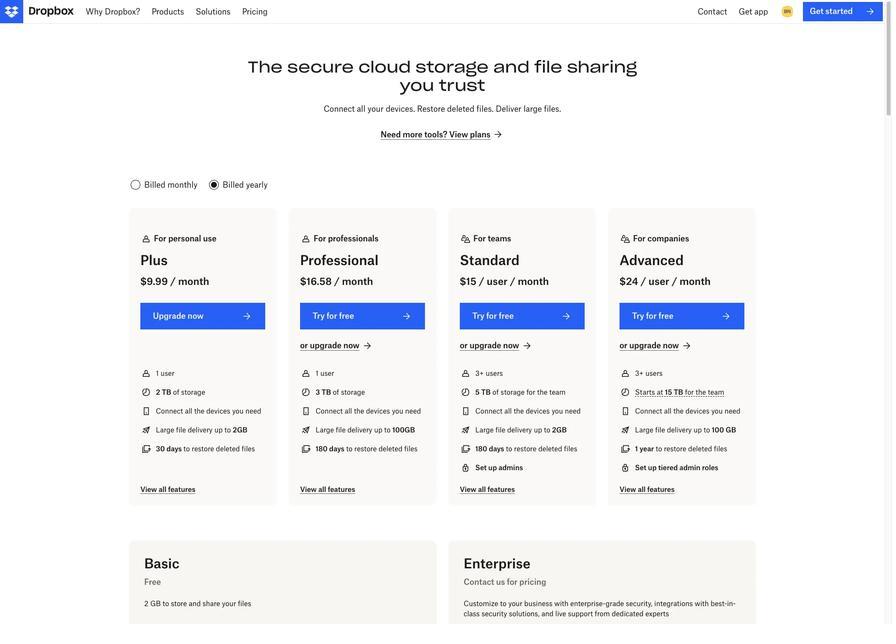 Task type: vqa. For each thing, say whether or not it's contained in the screenshot.
and corresponding to storage
yes



Task type: locate. For each thing, give the bounding box(es) containing it.
plans
[[470, 130, 491, 139]]

products button
[[146, 0, 190, 23]]

0 horizontal spatial with
[[554, 600, 568, 608]]

3 restore from the left
[[514, 445, 537, 453]]

2 horizontal spatial or upgrade now link
[[620, 340, 693, 352]]

1 vertical spatial gb
[[150, 600, 161, 608]]

need for advanced
[[725, 407, 740, 415]]

storage inside "the secure cloud storage and file sharing you trust"
[[416, 57, 489, 77]]

4 connect all the devices you need from the left
[[635, 407, 740, 415]]

and inside customize to your business with enterprise-grade security, integrations with best-in- class security solutions, and live support from dedicated experts
[[541, 610, 554, 618]]

2 or upgrade now link from the left
[[460, 340, 533, 352]]

the for 3 tb of storage
[[354, 407, 364, 415]]

or upgrade now link
[[300, 340, 373, 352], [460, 340, 533, 352], [620, 340, 693, 352]]

2 team from the left
[[708, 388, 724, 397]]

users up 5 tb of storage for the team on the bottom right
[[486, 369, 503, 378]]

from
[[595, 610, 610, 618]]

0 horizontal spatial team
[[549, 388, 566, 397]]

2 horizontal spatial try
[[632, 311, 644, 321]]

of for standard
[[493, 388, 499, 397]]

plus
[[140, 252, 168, 268]]

0 horizontal spatial 180
[[316, 445, 328, 453]]

contact inside dropdown button
[[698, 7, 727, 16]]

2 free from the left
[[499, 311, 514, 321]]

try for free link
[[300, 303, 425, 330], [460, 303, 585, 330], [620, 303, 744, 330]]

2 horizontal spatial or upgrade now
[[620, 341, 679, 351]]

try for free link down $16.58 / month
[[300, 303, 425, 330]]

upgrade up 3
[[310, 341, 342, 351]]

0 horizontal spatial set
[[475, 464, 487, 472]]

3 view all features link from the left
[[460, 486, 515, 494]]

2 horizontal spatial your
[[508, 600, 522, 608]]

try down '$15'
[[472, 311, 484, 321]]

4 delivery from the left
[[667, 426, 692, 434]]

billed left monthly
[[144, 180, 165, 190]]

delivery
[[188, 426, 213, 434], [348, 426, 372, 434], [507, 426, 532, 434], [667, 426, 692, 434]]

large down 3
[[316, 426, 334, 434]]

2 try for free link from the left
[[460, 303, 585, 330]]

2 180 from the left
[[475, 445, 487, 453]]

0 horizontal spatial get
[[739, 7, 752, 16]]

1 180 days to restore deleted files from the left
[[316, 445, 418, 453]]

3 month from the left
[[518, 275, 549, 288]]

in-
[[727, 600, 736, 608]]

3 need from the left
[[565, 407, 581, 415]]

2 delivery from the left
[[348, 426, 372, 434]]

1 free from the left
[[339, 311, 354, 321]]

support
[[568, 610, 593, 618]]

days up set up admins in the bottom right of the page
[[489, 445, 504, 453]]

file up set up admins in the bottom right of the page
[[496, 426, 505, 434]]

1 horizontal spatial of
[[333, 388, 339, 397]]

connect all the devices you need up large file delivery up to 100gb
[[316, 407, 421, 415]]

1 3+ users from the left
[[475, 369, 503, 378]]

delivery down 3 tb of storage
[[348, 426, 372, 434]]

try for free link down $15 / user / month
[[460, 303, 585, 330]]

3 or upgrade now from the left
[[620, 341, 679, 351]]

or upgrade now for standard
[[460, 341, 519, 351]]

to right year at the bottom of the page
[[656, 445, 662, 453]]

2 or upgrade now from the left
[[460, 341, 519, 351]]

gb down free
[[150, 600, 161, 608]]

/ down the standard
[[510, 275, 515, 288]]

2 restore from the left
[[354, 445, 377, 453]]

1 large from the left
[[156, 426, 174, 434]]

view all features link for advanced
[[620, 486, 675, 494]]

0 horizontal spatial 180 days to restore deleted files
[[316, 445, 418, 453]]

2 view all features link from the left
[[300, 486, 355, 494]]

try for professional
[[313, 311, 325, 321]]

0 horizontal spatial contact
[[464, 577, 494, 587]]

4 large from the left
[[635, 426, 653, 434]]

180 days to restore deleted files up admins
[[475, 445, 577, 453]]

3 tb from the left
[[481, 388, 491, 397]]

you for standard
[[552, 407, 563, 415]]

now up 5 tb of storage for the team on the bottom right
[[503, 341, 519, 351]]

2 large file delivery up to 2gb from the left
[[475, 426, 567, 434]]

or for advanced
[[620, 341, 627, 351]]

1 try for free link from the left
[[300, 303, 425, 330]]

contact left 'us'
[[464, 577, 494, 587]]

upgrade now
[[153, 311, 204, 321]]

4 restore from the left
[[664, 445, 686, 453]]

1 horizontal spatial your
[[368, 104, 384, 114]]

/
[[170, 275, 176, 288], [334, 275, 340, 288], [479, 275, 484, 288], [510, 275, 515, 288], [641, 275, 646, 288], [672, 275, 677, 288]]

users for advanced
[[645, 369, 663, 378]]

1 horizontal spatial upgrade
[[470, 341, 501, 351]]

get app button
[[733, 0, 774, 23]]

1 horizontal spatial contact
[[698, 7, 727, 16]]

try for free down $16.58 / month
[[313, 311, 354, 321]]

2 large from the left
[[316, 426, 334, 434]]

0 horizontal spatial try for free
[[313, 311, 354, 321]]

user up 2 tb of storage at the left bottom of page
[[161, 369, 174, 378]]

and
[[493, 57, 530, 77], [189, 600, 201, 608], [541, 610, 554, 618]]

2 connect all the devices you need from the left
[[316, 407, 421, 415]]

and up deliver
[[493, 57, 530, 77]]

0 horizontal spatial large file delivery up to 2gb
[[156, 426, 247, 434]]

0 horizontal spatial or upgrade now link
[[300, 340, 373, 352]]

/ for standard
[[479, 275, 484, 288]]

features for professional
[[328, 486, 355, 494]]

5 / from the left
[[641, 275, 646, 288]]

1 3+ from the left
[[475, 369, 484, 378]]

for for plus
[[154, 234, 166, 243]]

business
[[524, 600, 553, 608]]

1 horizontal spatial team
[[708, 388, 724, 397]]

1 for from the left
[[154, 234, 166, 243]]

0 horizontal spatial users
[[486, 369, 503, 378]]

2 horizontal spatial upgrade
[[629, 341, 661, 351]]

delivery up 30 days to restore deleted files
[[188, 426, 213, 434]]

0 horizontal spatial 2
[[144, 600, 148, 608]]

4 need from the left
[[725, 407, 740, 415]]

gb right 100
[[726, 426, 736, 434]]

files. left deliver
[[477, 104, 494, 114]]

1 horizontal spatial get
[[810, 6, 824, 16]]

upgrade for advanced
[[629, 341, 661, 351]]

3 try from the left
[[632, 311, 644, 321]]

connect all the devices you need up large file delivery up to 100 gb
[[635, 407, 740, 415]]

2 / from the left
[[334, 275, 340, 288]]

4 view all features link from the left
[[620, 486, 675, 494]]

1 vertical spatial 2
[[144, 600, 148, 608]]

restore for advanced
[[664, 445, 686, 453]]

1 vertical spatial and
[[189, 600, 201, 608]]

2 of from the left
[[333, 388, 339, 397]]

4 devices from the left
[[686, 407, 710, 415]]

2 tb from the left
[[322, 388, 331, 397]]

1 horizontal spatial or
[[460, 341, 468, 351]]

0 vertical spatial gb
[[726, 426, 736, 434]]

3 view all features from the left
[[460, 486, 515, 494]]

1 horizontal spatial 1 user
[[316, 369, 334, 378]]

1 upgrade from the left
[[310, 341, 342, 351]]

15
[[665, 388, 672, 397]]

connect all the devices you need for standard
[[475, 407, 581, 415]]

free for standard
[[499, 311, 514, 321]]

2 gb to store and share your files
[[144, 600, 251, 608]]

up left tiered
[[648, 464, 657, 472]]

3 / from the left
[[479, 275, 484, 288]]

180 days to restore deleted files
[[316, 445, 418, 453], [475, 445, 577, 453]]

2 devices from the left
[[366, 407, 390, 415]]

30 days to restore deleted files
[[156, 445, 255, 453]]

delivery up 1 year to restore deleted files at the bottom
[[667, 426, 692, 434]]

5
[[475, 388, 480, 397]]

tools?
[[424, 130, 447, 139]]

2 2gb from the left
[[552, 426, 567, 434]]

2gb for 180 days to restore deleted files
[[552, 426, 567, 434]]

devices up large file delivery up to 100gb
[[366, 407, 390, 415]]

1 horizontal spatial try for free
[[472, 311, 514, 321]]

4 tb from the left
[[674, 388, 683, 397]]

2 month from the left
[[342, 275, 373, 288]]

large file delivery up to 2gb up 30 days to restore deleted files
[[156, 426, 247, 434]]

3+ users up 5
[[475, 369, 503, 378]]

1 horizontal spatial 180 days to restore deleted files
[[475, 445, 577, 453]]

restore up admins
[[514, 445, 537, 453]]

0 horizontal spatial free
[[339, 311, 354, 321]]

1 or upgrade now from the left
[[300, 341, 360, 351]]

/ right $16.58
[[334, 275, 340, 288]]

store
[[171, 600, 187, 608]]

now for professional
[[343, 341, 360, 351]]

storage for the
[[416, 57, 489, 77]]

30
[[156, 445, 165, 453]]

free down $24 / user / month
[[659, 311, 674, 321]]

3+ for advanced
[[635, 369, 644, 378]]

or
[[300, 341, 308, 351], [460, 341, 468, 351], [620, 341, 627, 351]]

and right the store
[[189, 600, 201, 608]]

/ right $9.99
[[170, 275, 176, 288]]

/ right '$15'
[[479, 275, 484, 288]]

1 try for free from the left
[[313, 311, 354, 321]]

file for professional
[[336, 426, 346, 434]]

view all features
[[140, 486, 195, 494], [300, 486, 355, 494], [460, 486, 515, 494], [620, 486, 675, 494]]

1 user up 3
[[316, 369, 334, 378]]

1 user
[[156, 369, 174, 378], [316, 369, 334, 378]]

1 connect all the devices you need from the left
[[156, 407, 261, 415]]

files for advanced
[[714, 445, 727, 453]]

deliver
[[496, 104, 521, 114]]

with left "best-"
[[695, 600, 709, 608]]

customize
[[464, 600, 498, 608]]

now up '15'
[[663, 341, 679, 351]]

3+ up starts
[[635, 369, 644, 378]]

0 vertical spatial 2
[[156, 388, 160, 397]]

0 horizontal spatial upgrade
[[310, 341, 342, 351]]

try for advanced
[[632, 311, 644, 321]]

more
[[403, 130, 423, 139]]

file for advanced
[[655, 426, 665, 434]]

get left started
[[810, 6, 824, 16]]

0 horizontal spatial files.
[[477, 104, 494, 114]]

to up admins
[[506, 445, 512, 453]]

get inside dropdown button
[[739, 7, 752, 16]]

0 vertical spatial contact
[[698, 7, 727, 16]]

free
[[144, 577, 161, 587]]

None radio
[[207, 177, 270, 192]]

try down $24 at the top of the page
[[632, 311, 644, 321]]

file
[[534, 57, 562, 77], [176, 426, 186, 434], [336, 426, 346, 434], [496, 426, 505, 434], [655, 426, 665, 434]]

1 horizontal spatial set
[[635, 464, 646, 472]]

1 horizontal spatial 3+
[[635, 369, 644, 378]]

1 horizontal spatial with
[[695, 600, 709, 608]]

billed for billed monthly
[[144, 180, 165, 190]]

2 180 days to restore deleted files from the left
[[475, 445, 577, 453]]

2 horizontal spatial or
[[620, 341, 627, 351]]

2 try for free from the left
[[472, 311, 514, 321]]

connect all the devices you need for advanced
[[635, 407, 740, 415]]

connect for advanced
[[635, 407, 662, 415]]

try for free down $15 / user / month
[[472, 311, 514, 321]]

the
[[537, 388, 548, 397], [696, 388, 706, 397], [194, 407, 205, 415], [354, 407, 364, 415], [514, 407, 524, 415], [673, 407, 684, 415]]

need for standard
[[565, 407, 581, 415]]

1 horizontal spatial or upgrade now
[[460, 341, 519, 351]]

2 horizontal spatial try for free
[[632, 311, 674, 321]]

connect down 5
[[475, 407, 502, 415]]

1 or from the left
[[300, 341, 308, 351]]

your up "solutions,"
[[508, 600, 522, 608]]

contact for contact
[[698, 7, 727, 16]]

0 horizontal spatial try
[[313, 311, 325, 321]]

get left app
[[739, 7, 752, 16]]

2 horizontal spatial free
[[659, 311, 674, 321]]

1 user for 3
[[316, 369, 334, 378]]

4 for from the left
[[633, 234, 646, 243]]

month
[[178, 275, 209, 288], [342, 275, 373, 288], [518, 275, 549, 288], [680, 275, 711, 288]]

upgrade
[[153, 311, 186, 321]]

1 up 3
[[316, 369, 318, 378]]

2 days from the left
[[329, 445, 345, 453]]

connect down 2 tb of storage at the left bottom of page
[[156, 407, 183, 415]]

1 horizontal spatial and
[[493, 57, 530, 77]]

you inside "the secure cloud storage and file sharing you trust"
[[400, 76, 434, 96]]

0 vertical spatial and
[[493, 57, 530, 77]]

2 vertical spatial and
[[541, 610, 554, 618]]

try
[[313, 311, 325, 321], [472, 311, 484, 321], [632, 311, 644, 321]]

you
[[400, 76, 434, 96], [232, 407, 244, 415], [392, 407, 403, 415], [552, 407, 563, 415], [711, 407, 723, 415]]

basic
[[144, 556, 179, 572]]

or upgrade now up starts
[[620, 341, 679, 351]]

1 horizontal spatial users
[[645, 369, 663, 378]]

connect for standard
[[475, 407, 502, 415]]

or upgrade now
[[300, 341, 360, 351], [460, 341, 519, 351], [620, 341, 679, 351]]

file up 1 year to restore deleted files at the bottom
[[655, 426, 665, 434]]

2 horizontal spatial of
[[493, 388, 499, 397]]

0 horizontal spatial 1 user
[[156, 369, 174, 378]]

try down $16.58
[[313, 311, 325, 321]]

$15
[[460, 275, 476, 288]]

need for professional
[[405, 407, 421, 415]]

large file delivery up to 2gb for 30 days
[[156, 426, 247, 434]]

3 days from the left
[[489, 445, 504, 453]]

1 left year at the bottom of the page
[[635, 445, 638, 453]]

days for professional
[[329, 445, 345, 453]]

now up 3 tb of storage
[[343, 341, 360, 351]]

connect
[[324, 104, 355, 114], [156, 407, 183, 415], [316, 407, 343, 415], [475, 407, 502, 415], [635, 407, 662, 415]]

1 horizontal spatial files.
[[544, 104, 561, 114]]

to
[[225, 426, 231, 434], [384, 426, 391, 434], [544, 426, 550, 434], [704, 426, 710, 434], [183, 445, 190, 453], [346, 445, 353, 453], [506, 445, 512, 453], [656, 445, 662, 453], [163, 600, 169, 608], [500, 600, 506, 608]]

your right share
[[222, 600, 236, 608]]

large for standard
[[475, 426, 494, 434]]

3+
[[475, 369, 484, 378], [635, 369, 644, 378]]

2 try from the left
[[472, 311, 484, 321]]

2 with from the left
[[695, 600, 709, 608]]

delivery down 5 tb of storage for the team on the bottom right
[[507, 426, 532, 434]]

up left 100gb
[[374, 426, 382, 434]]

2 horizontal spatial days
[[489, 445, 504, 453]]

1 2gb from the left
[[233, 426, 247, 434]]

try for free down $24 / user / month
[[632, 311, 674, 321]]

2 need from the left
[[405, 407, 421, 415]]

large file delivery up to 2gb down 5 tb of storage for the team on the bottom right
[[475, 426, 567, 434]]

upgrade
[[310, 341, 342, 351], [470, 341, 501, 351], [629, 341, 661, 351]]

1 user up 2 tb of storage at the left bottom of page
[[156, 369, 174, 378]]

or upgrade now up 5
[[460, 341, 519, 351]]

2 horizontal spatial and
[[541, 610, 554, 618]]

personal
[[168, 234, 201, 243]]

1 horizontal spatial 2gb
[[552, 426, 567, 434]]

devices down 5 tb of storage for the team on the bottom right
[[526, 407, 550, 415]]

the for for the team
[[673, 407, 684, 415]]

devices for advanced
[[686, 407, 710, 415]]

3 upgrade from the left
[[629, 341, 661, 351]]

1 horizontal spatial 2
[[156, 388, 160, 397]]

3 try for free from the left
[[632, 311, 674, 321]]

set for advanced
[[635, 464, 646, 472]]

2 1 user from the left
[[316, 369, 334, 378]]

2 tb of storage
[[156, 388, 205, 397]]

devices up large file delivery up to 100 gb
[[686, 407, 710, 415]]

2
[[156, 388, 160, 397], [144, 600, 148, 608]]

user up 3 tb of storage
[[320, 369, 334, 378]]

1 horizontal spatial free
[[499, 311, 514, 321]]

for left teams
[[473, 234, 486, 243]]

upgrade up 5
[[470, 341, 501, 351]]

3 or from the left
[[620, 341, 627, 351]]

1 or upgrade now link from the left
[[300, 340, 373, 352]]

0 horizontal spatial or
[[300, 341, 308, 351]]

100
[[712, 426, 724, 434]]

2 for from the left
[[314, 234, 326, 243]]

yearly
[[246, 180, 268, 190]]

try for free for professional
[[313, 311, 354, 321]]

and inside "the secure cloud storage and file sharing you trust"
[[493, 57, 530, 77]]

or for standard
[[460, 341, 468, 351]]

days down large file delivery up to 100gb
[[329, 445, 345, 453]]

$24 / user / month
[[620, 275, 711, 288]]

large down 5
[[475, 426, 494, 434]]

0 horizontal spatial of
[[173, 388, 179, 397]]

bn button
[[780, 4, 795, 19]]

restore right 30
[[192, 445, 214, 453]]

up up 30 days to restore deleted files
[[214, 426, 223, 434]]

2 view all features from the left
[[300, 486, 355, 494]]

2 features from the left
[[328, 486, 355, 494]]

connect all the devices you need down 5 tb of storage for the team on the bottom right
[[475, 407, 581, 415]]

file up large on the top right of the page
[[534, 57, 562, 77]]

billed monthly
[[144, 180, 198, 190]]

days right 30
[[167, 445, 182, 453]]

your left devices.
[[368, 104, 384, 114]]

0 horizontal spatial 3+ users
[[475, 369, 503, 378]]

0 horizontal spatial or upgrade now
[[300, 341, 360, 351]]

or upgrade now link for advanced
[[620, 340, 693, 352]]

1 team from the left
[[549, 388, 566, 397]]

2 3+ users from the left
[[635, 369, 663, 378]]

restore
[[417, 104, 445, 114]]

180
[[316, 445, 328, 453], [475, 445, 487, 453]]

2 horizontal spatial try for free link
[[620, 303, 744, 330]]

view all features link for professional
[[300, 486, 355, 494]]

devices up 30 days to restore deleted files
[[206, 407, 230, 415]]

devices
[[206, 407, 230, 415], [366, 407, 390, 415], [526, 407, 550, 415], [686, 407, 710, 415]]

3+ up 5
[[475, 369, 484, 378]]

1
[[156, 369, 159, 378], [316, 369, 318, 378], [635, 445, 638, 453]]

team for starts at 15 tb for the team
[[708, 388, 724, 397]]

to up security
[[500, 600, 506, 608]]

2gb
[[233, 426, 247, 434], [552, 426, 567, 434]]

free
[[339, 311, 354, 321], [499, 311, 514, 321], [659, 311, 674, 321]]

to right 30
[[183, 445, 190, 453]]

1 days from the left
[[167, 445, 182, 453]]

1 horizontal spatial large file delivery up to 2gb
[[475, 426, 567, 434]]

1 billed from the left
[[144, 180, 165, 190]]

team for 5 tb of storage for the team
[[549, 388, 566, 397]]

restore for standard
[[514, 445, 537, 453]]

users for standard
[[486, 369, 503, 378]]

0 horizontal spatial 3+
[[475, 369, 484, 378]]

0 horizontal spatial try for free link
[[300, 303, 425, 330]]

1 horizontal spatial try
[[472, 311, 484, 321]]

1 horizontal spatial days
[[329, 445, 345, 453]]

app
[[754, 7, 768, 16]]

180 down large file delivery up to 100gb
[[316, 445, 328, 453]]

days for standard
[[489, 445, 504, 453]]

billed for billed yearly
[[223, 180, 244, 190]]

None radio
[[129, 177, 199, 192]]

1 horizontal spatial try for free link
[[460, 303, 585, 330]]

2 billed from the left
[[223, 180, 244, 190]]

3 try for free link from the left
[[620, 303, 744, 330]]

started
[[825, 6, 853, 16]]

for for standard
[[473, 234, 486, 243]]

4 view all features from the left
[[620, 486, 675, 494]]

features for standard
[[488, 486, 515, 494]]

pricing
[[242, 7, 268, 16]]

your inside customize to your business with enterprise-grade security, integrations with best-in- class security solutions, and live support from dedicated experts
[[508, 600, 522, 608]]

try for free link for advanced
[[620, 303, 744, 330]]

0 horizontal spatial billed
[[144, 180, 165, 190]]

2 or from the left
[[460, 341, 468, 351]]

users up at
[[645, 369, 663, 378]]

1 tb from the left
[[162, 388, 171, 397]]

for up plus
[[154, 234, 166, 243]]

2 files. from the left
[[544, 104, 561, 114]]

tb for 3 tb
[[322, 388, 331, 397]]

2 upgrade from the left
[[470, 341, 501, 351]]

4 features from the left
[[647, 486, 675, 494]]

for
[[154, 234, 166, 243], [314, 234, 326, 243], [473, 234, 486, 243], [633, 234, 646, 243]]

1 horizontal spatial 3+ users
[[635, 369, 663, 378]]

gb
[[726, 426, 736, 434], [150, 600, 161, 608]]

for for professional
[[314, 234, 326, 243]]

best-
[[711, 600, 727, 608]]

to left 100gb
[[384, 426, 391, 434]]

contact left get app dropdown button
[[698, 7, 727, 16]]

view all features for professional
[[300, 486, 355, 494]]

1 horizontal spatial 1
[[316, 369, 318, 378]]

the
[[248, 57, 283, 77]]

with
[[554, 600, 568, 608], [695, 600, 709, 608]]

try for free link for standard
[[460, 303, 585, 330]]

to inside customize to your business with enterprise-grade security, integrations with best-in- class security solutions, and live support from dedicated experts
[[500, 600, 506, 608]]

3 delivery from the left
[[507, 426, 532, 434]]

3 or upgrade now link from the left
[[620, 340, 693, 352]]

2 set from the left
[[635, 464, 646, 472]]

1 users from the left
[[486, 369, 503, 378]]

and for storage
[[493, 57, 530, 77]]

2 for 2 tb of storage
[[156, 388, 160, 397]]

100gb
[[392, 426, 415, 434]]

up for 3 tb of storage
[[374, 426, 382, 434]]

files. right large on the top right of the page
[[544, 104, 561, 114]]

1 horizontal spatial billed
[[223, 180, 244, 190]]

large up 30
[[156, 426, 174, 434]]

0 horizontal spatial gb
[[150, 600, 161, 608]]

for
[[327, 311, 337, 321], [486, 311, 497, 321], [646, 311, 657, 321], [527, 388, 535, 397], [685, 388, 694, 397], [507, 577, 518, 587]]

1 1 user from the left
[[156, 369, 174, 378]]

3 devices from the left
[[526, 407, 550, 415]]

bn
[[784, 8, 791, 15]]

3 connect all the devices you need from the left
[[475, 407, 581, 415]]

3 features from the left
[[488, 486, 515, 494]]

up left admins
[[488, 464, 497, 472]]

1 vertical spatial contact
[[464, 577, 494, 587]]

user
[[487, 275, 508, 288], [649, 275, 669, 288], [161, 369, 174, 378], [320, 369, 334, 378]]

0 horizontal spatial days
[[167, 445, 182, 453]]

1 up 2 tb of storage at the left bottom of page
[[156, 369, 159, 378]]

files for standard
[[564, 445, 577, 453]]

pricing link
[[236, 0, 274, 23]]

1 set from the left
[[475, 464, 487, 472]]

3+ for standard
[[475, 369, 484, 378]]

3 for from the left
[[473, 234, 486, 243]]

0 horizontal spatial and
[[189, 600, 201, 608]]

0 horizontal spatial 2gb
[[233, 426, 247, 434]]

0 horizontal spatial 1
[[156, 369, 159, 378]]

file down 3 tb of storage
[[336, 426, 346, 434]]

large
[[524, 104, 542, 114]]

/ down advanced
[[672, 275, 677, 288]]

for up advanced
[[633, 234, 646, 243]]

1 180 from the left
[[316, 445, 328, 453]]

1 horizontal spatial or upgrade now link
[[460, 340, 533, 352]]

1 large file delivery up to 2gb from the left
[[156, 426, 247, 434]]

user down the standard
[[487, 275, 508, 288]]

and left live
[[541, 610, 554, 618]]

large up year at the bottom of the page
[[635, 426, 653, 434]]

up left 100
[[694, 426, 702, 434]]

$9.99
[[140, 275, 168, 288]]

class
[[464, 610, 480, 618]]

1 horizontal spatial 180
[[475, 445, 487, 453]]

180 days to restore deleted files down large file delivery up to 100gb
[[316, 445, 418, 453]]

to down 5 tb of storage for the team on the bottom right
[[544, 426, 550, 434]]



Task type: describe. For each thing, give the bounding box(es) containing it.
customize to your business with enterprise-grade security, integrations with best-in- class security solutions, and live support from dedicated experts
[[464, 600, 736, 618]]

of for professional
[[333, 388, 339, 397]]

integrations
[[654, 600, 693, 608]]

need
[[381, 130, 401, 139]]

3 tb of storage
[[316, 388, 365, 397]]

professionals
[[328, 234, 379, 243]]

2gb for 30 days to restore deleted files
[[233, 426, 247, 434]]

/ for plus
[[170, 275, 176, 288]]

180 for professional
[[316, 445, 328, 453]]

for professionals
[[314, 234, 379, 243]]

or for professional
[[300, 341, 308, 351]]

1 for 2 tb
[[156, 369, 159, 378]]

view for advanced
[[620, 486, 636, 494]]

need more tools? view plans
[[381, 130, 491, 139]]

devices.
[[386, 104, 415, 114]]

get started link
[[803, 2, 883, 21]]

1 user for 2
[[156, 369, 174, 378]]

1 delivery from the left
[[188, 426, 213, 434]]

now right upgrade
[[188, 311, 204, 321]]

delivery for professional
[[348, 426, 372, 434]]

to up 30 days to restore deleted files
[[225, 426, 231, 434]]

your for customize
[[508, 600, 522, 608]]

or upgrade now for advanced
[[620, 341, 679, 351]]

for for advanced
[[633, 234, 646, 243]]

dropbox?
[[105, 7, 140, 16]]

use
[[203, 234, 217, 243]]

billed yearly
[[223, 180, 268, 190]]

grade
[[606, 600, 624, 608]]

dedicated
[[612, 610, 644, 618]]

storage for 2
[[181, 388, 205, 397]]

or upgrade now for professional
[[300, 341, 360, 351]]

for companies
[[633, 234, 689, 243]]

$16.58
[[300, 275, 332, 288]]

to left the store
[[163, 600, 169, 608]]

secure
[[287, 57, 354, 77]]

2 for 2 gb to store and share your files
[[144, 600, 148, 608]]

contact us for pricing
[[464, 577, 546, 587]]

1 view all features link from the left
[[140, 486, 195, 494]]

need more tools? view plans link
[[381, 129, 504, 141]]

6 / from the left
[[672, 275, 677, 288]]

1 features from the left
[[168, 486, 195, 494]]

enterprise-
[[570, 600, 606, 608]]

4 month from the left
[[680, 275, 711, 288]]

1 month from the left
[[178, 275, 209, 288]]

admin
[[680, 464, 701, 472]]

files for professional
[[404, 445, 418, 453]]

why dropbox? button
[[80, 0, 146, 23]]

companies
[[647, 234, 689, 243]]

or upgrade now link for standard
[[460, 340, 533, 352]]

180 days to restore deleted files for standard
[[475, 445, 577, 453]]

why dropbox?
[[86, 7, 140, 16]]

$9.99 / month
[[140, 275, 209, 288]]

1 restore from the left
[[192, 445, 214, 453]]

experts
[[645, 610, 669, 618]]

0 horizontal spatial your
[[222, 600, 236, 608]]

your for connect
[[368, 104, 384, 114]]

4 / from the left
[[510, 275, 515, 288]]

/ for advanced
[[641, 275, 646, 288]]

1 devices from the left
[[206, 407, 230, 415]]

now for advanced
[[663, 341, 679, 351]]

1 with from the left
[[554, 600, 568, 608]]

set up tiered admin roles
[[635, 464, 718, 472]]

try for standard
[[472, 311, 484, 321]]

tiered
[[658, 464, 678, 472]]

try for free for advanced
[[632, 311, 674, 321]]

try for free for standard
[[472, 311, 514, 321]]

1 view all features from the left
[[140, 486, 195, 494]]

up for 2 tb of storage
[[214, 426, 223, 434]]

set up admins
[[475, 464, 523, 472]]

1 files. from the left
[[477, 104, 494, 114]]

storage for 3
[[341, 388, 365, 397]]

enterprise
[[464, 556, 530, 572]]

get for get app
[[739, 7, 752, 16]]

view all features for advanced
[[620, 486, 675, 494]]

products
[[152, 7, 184, 16]]

features for advanced
[[647, 486, 675, 494]]

at
[[657, 388, 663, 397]]

delivery for standard
[[507, 426, 532, 434]]

or upgrade now link for professional
[[300, 340, 373, 352]]

3
[[316, 388, 320, 397]]

1 for 3 tb
[[316, 369, 318, 378]]

connect all your devices. restore deleted files. deliver large files.
[[324, 104, 561, 114]]

tb for 5 tb
[[481, 388, 491, 397]]

year
[[640, 445, 654, 453]]

monthly
[[168, 180, 198, 190]]

view for standard
[[460, 486, 476, 494]]

1 need from the left
[[245, 407, 261, 415]]

trust
[[439, 76, 485, 96]]

$15 / user / month
[[460, 275, 549, 288]]

upgrade for standard
[[470, 341, 501, 351]]

devices for standard
[[526, 407, 550, 415]]

3+ users for advanced
[[635, 369, 663, 378]]

starts at 15 tb for the team
[[635, 388, 724, 397]]

large for advanced
[[635, 426, 653, 434]]

connect for professional
[[316, 407, 343, 415]]

file for standard
[[496, 426, 505, 434]]

cloud
[[358, 57, 411, 77]]

large file delivery up to 2gb for 180 days
[[475, 426, 567, 434]]

the for 5 tb of storage for the team
[[514, 407, 524, 415]]

delivery for advanced
[[667, 426, 692, 434]]

live
[[555, 610, 566, 618]]

you for professional
[[392, 407, 403, 415]]

get started
[[810, 6, 853, 16]]

$16.58 / month
[[300, 275, 373, 288]]

for personal use
[[154, 234, 217, 243]]

solutions
[[196, 7, 231, 16]]

view for professional
[[300, 486, 317, 494]]

starts
[[635, 388, 655, 397]]

devices for professional
[[366, 407, 390, 415]]

connect down secure
[[324, 104, 355, 114]]

the for 2 tb of storage
[[194, 407, 205, 415]]

3+ users for standard
[[475, 369, 503, 378]]

try for free link for professional
[[300, 303, 425, 330]]

1 of from the left
[[173, 388, 179, 397]]

why
[[86, 7, 103, 16]]

upgrade now link
[[140, 303, 265, 330]]

set for standard
[[475, 464, 487, 472]]

roles
[[702, 464, 718, 472]]

us
[[496, 577, 505, 587]]

deleted for standard
[[538, 445, 562, 453]]

and for store
[[189, 600, 201, 608]]

storage for 5
[[501, 388, 525, 397]]

file up 30 days to restore deleted files
[[176, 426, 186, 434]]

file inside "the secure cloud storage and file sharing you trust"
[[534, 57, 562, 77]]

connect all the devices you need for professional
[[316, 407, 421, 415]]

1 year to restore deleted files
[[635, 445, 727, 453]]

large file delivery up to 100 gb
[[635, 426, 736, 434]]

restore for professional
[[354, 445, 377, 453]]

pricing
[[519, 577, 546, 587]]

up for for the team
[[694, 426, 702, 434]]

sharing
[[567, 57, 637, 77]]

security
[[482, 610, 507, 618]]

view all features link for standard
[[460, 486, 515, 494]]

upgrade for professional
[[310, 341, 342, 351]]

get app
[[739, 7, 768, 16]]

1 horizontal spatial gb
[[726, 426, 736, 434]]

180 for standard
[[475, 445, 487, 453]]

to left 100
[[704, 426, 710, 434]]

/ for professional
[[334, 275, 340, 288]]

user down advanced
[[649, 275, 669, 288]]

free for professional
[[339, 311, 354, 321]]

admins
[[499, 464, 523, 472]]

5 tb of storage for the team
[[475, 388, 566, 397]]

the secure cloud storage and file sharing you trust
[[248, 57, 637, 96]]

deleted for advanced
[[688, 445, 712, 453]]

$24
[[620, 275, 638, 288]]

contact for contact us for pricing
[[464, 577, 494, 587]]

large file delivery up to 100gb
[[316, 426, 415, 434]]

large for professional
[[316, 426, 334, 434]]

you for advanced
[[711, 407, 723, 415]]

free for advanced
[[659, 311, 674, 321]]

to down large file delivery up to 100gb
[[346, 445, 353, 453]]

2 horizontal spatial 1
[[635, 445, 638, 453]]

teams
[[488, 234, 511, 243]]

security,
[[626, 600, 653, 608]]

standard
[[460, 252, 520, 268]]

for teams
[[473, 234, 511, 243]]

solutions,
[[509, 610, 540, 618]]

solutions button
[[190, 0, 236, 23]]

contact button
[[692, 0, 733, 23]]



